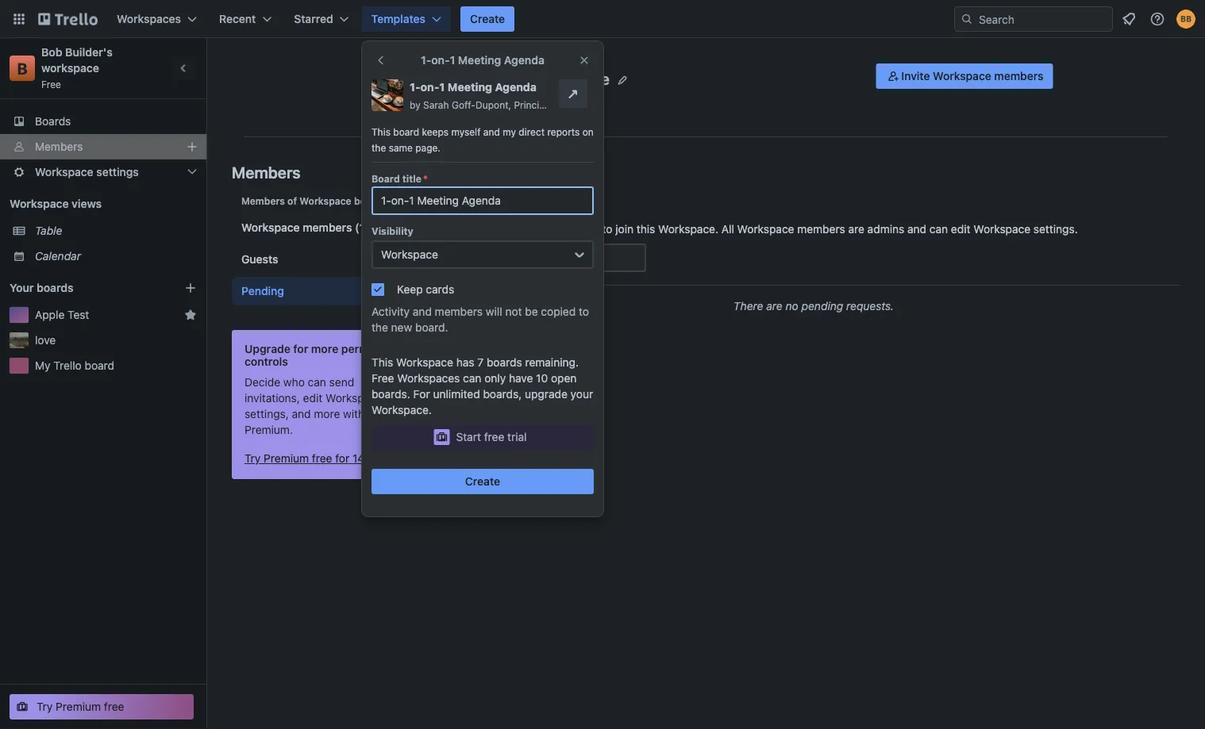 Task type: vqa. For each thing, say whether or not it's contained in the screenshot.
GIFS
no



Task type: locate. For each thing, give the bounding box(es) containing it.
0 vertical spatial more
[[311, 343, 339, 356]]

workspace down visibility
[[381, 248, 438, 261]]

meeting for 1-on-1 meeting agenda
[[458, 54, 501, 67]]

1 vertical spatial 1-
[[410, 81, 421, 94]]

7
[[478, 356, 484, 369]]

b left bob builder's workspace free
[[17, 59, 27, 77]]

1 horizontal spatial workspace
[[531, 69, 610, 88]]

1 vertical spatial this
[[372, 356, 393, 369]]

agenda up principal
[[495, 81, 537, 94]]

free inside this workspace has 7 boards remaining. free workspaces can only have 10 open boards. for unlimited boards, upgrade your workspace.
[[372, 372, 394, 385]]

0 horizontal spatial b
[[17, 59, 27, 77]]

bob right b link
[[41, 46, 62, 59]]

1
[[450, 54, 455, 67], [440, 81, 445, 94]]

workspace.
[[659, 223, 719, 236], [372, 404, 432, 417]]

agenda inside the 1-on-1 meeting agenda by sarah goff-dupont, principal writer @ atlassian
[[495, 81, 537, 94]]

boards down "board"
[[354, 195, 387, 207]]

1 horizontal spatial can
[[463, 372, 482, 385]]

0 vertical spatial this
[[372, 126, 391, 137]]

create button inside primary element
[[461, 6, 515, 32]]

1 vertical spatial builder's
[[463, 69, 527, 88]]

1 vertical spatial edit
[[303, 392, 323, 405]]

1 vertical spatial board
[[85, 359, 114, 373]]

your boards
[[10, 282, 74, 295]]

0 horizontal spatial builder's
[[65, 46, 113, 59]]

are
[[849, 223, 865, 236], [767, 300, 783, 313]]

2 the from the top
[[372, 321, 388, 334]]

0 horizontal spatial bob
[[41, 46, 62, 59]]

1 horizontal spatial b
[[389, 71, 407, 104]]

members down boards
[[35, 140, 83, 153]]

to
[[603, 223, 613, 236], [579, 305, 589, 319]]

private
[[446, 92, 477, 103]]

this for this workspace has 7 boards remaining. free workspaces can only have 10 open boards. for unlimited boards, upgrade your workspace.
[[372, 356, 393, 369]]

0 vertical spatial pending
[[448, 191, 503, 209]]

None text field
[[372, 187, 594, 215]]

have down ) at the left top of the page
[[520, 223, 545, 236]]

apple
[[35, 309, 65, 322]]

1 vertical spatial bob
[[430, 69, 459, 88]]

0 vertical spatial free
[[41, 79, 61, 90]]

more up send
[[311, 343, 339, 356]]

premium for try premium free for 14 days
[[264, 452, 309, 465]]

1 horizontal spatial free
[[372, 372, 394, 385]]

1 vertical spatial pending
[[241, 285, 284, 298]]

workspace inside upgrade for more permissions controls decide who can send invitations, edit workspace settings, and more with premium.
[[326, 392, 383, 405]]

1 the from the top
[[372, 142, 386, 153]]

1 horizontal spatial boards
[[354, 195, 387, 207]]

0 horizontal spatial workspaces
[[117, 12, 181, 25]]

1 vertical spatial meeting
[[448, 81, 492, 94]]

(
[[506, 191, 511, 209]]

0 vertical spatial workspaces
[[117, 12, 181, 25]]

can
[[930, 223, 949, 236], [463, 372, 482, 385], [308, 376, 326, 389]]

free up the boards.
[[372, 372, 394, 385]]

free right b link
[[41, 79, 61, 90]]

free inside try premium free button
[[104, 701, 124, 714]]

1 horizontal spatial board
[[393, 126, 420, 137]]

by
[[410, 99, 421, 110]]

members of workspace boards
[[241, 195, 387, 207]]

1 up private in the left top of the page
[[450, 54, 455, 67]]

this up same
[[372, 126, 391, 137]]

can down has
[[463, 372, 482, 385]]

close popover image
[[578, 54, 591, 67]]

settings.
[[1034, 223, 1078, 236]]

1 vertical spatial agenda
[[495, 81, 537, 94]]

bob for bob builder's workspace free
[[41, 46, 62, 59]]

myself
[[452, 126, 481, 137]]

the down activity
[[372, 321, 388, 334]]

1 horizontal spatial try
[[245, 452, 261, 465]]

builder's
[[65, 46, 113, 59], [463, 69, 527, 88]]

1 vertical spatial workspaces
[[397, 372, 460, 385]]

1 up sarah at the left top of the page
[[440, 81, 445, 94]]

free
[[484, 431, 505, 444], [312, 452, 332, 465], [104, 701, 124, 714]]

meeting up 1-on-1 meeting agenda "link"
[[458, 54, 501, 67]]

0 horizontal spatial are
[[767, 300, 783, 313]]

these
[[448, 223, 480, 236]]

1- inside the 1-on-1 meeting agenda by sarah goff-dupont, principal writer @ atlassian
[[410, 81, 421, 94]]

0 horizontal spatial edit
[[303, 392, 323, 405]]

members down cards at the left top of page
[[435, 305, 483, 319]]

add board image
[[184, 282, 197, 295]]

bob inside bob builder's workspace free
[[41, 46, 62, 59]]

2 vertical spatial members
[[241, 195, 285, 207]]

boards
[[354, 195, 387, 207], [37, 282, 74, 295], [487, 356, 522, 369]]

workspace up the for
[[396, 356, 454, 369]]

free inside try premium free for 14 days button
[[312, 452, 332, 465]]

premium for try premium free
[[56, 701, 101, 714]]

on- up sarah at the left top of the page
[[421, 81, 440, 94]]

and right "admins" at the right top of page
[[908, 223, 927, 236]]

1 vertical spatial premium
[[56, 701, 101, 714]]

days
[[368, 452, 392, 465]]

workspace inside this workspace has 7 boards remaining. free workspaces can only have 10 open boards. for unlimited boards, upgrade your workspace.
[[396, 356, 454, 369]]

10
[[536, 372, 548, 385]]

decide
[[245, 376, 281, 389]]

1 vertical spatial try
[[37, 701, 53, 714]]

members left "admins" at the right top of page
[[798, 223, 846, 236]]

1 this from the top
[[372, 126, 391, 137]]

on
[[583, 126, 594, 137]]

activity and members will not be copied to the new board.
[[372, 305, 589, 334]]

this inside this workspace has 7 boards remaining. free workspaces can only have 10 open boards. for unlimited boards, upgrade your workspace.
[[372, 356, 393, 369]]

start free trial
[[456, 431, 527, 444]]

2 horizontal spatial boards
[[487, 356, 522, 369]]

edit down who
[[303, 392, 323, 405]]

try for try premium free for 14 days
[[245, 452, 261, 465]]

free for try premium free for 14 days
[[312, 452, 332, 465]]

for inside upgrade for more permissions controls decide who can send invitations, edit workspace settings, and more with premium.
[[293, 343, 308, 356]]

0 vertical spatial agenda
[[504, 54, 545, 67]]

1 horizontal spatial 1-
[[421, 54, 432, 67]]

2 horizontal spatial free
[[484, 431, 505, 444]]

page.
[[416, 142, 441, 153]]

0 horizontal spatial to
[[579, 305, 589, 319]]

1 vertical spatial workspace.
[[372, 404, 432, 417]]

for left 14
[[335, 452, 350, 465]]

( 0 )
[[506, 191, 526, 209]]

workspace
[[933, 70, 992, 83], [35, 166, 93, 179], [300, 195, 352, 207], [10, 197, 69, 210], [241, 221, 300, 234], [738, 223, 795, 236], [974, 223, 1031, 236], [381, 248, 438, 261], [396, 356, 454, 369], [326, 392, 383, 405]]

unlimited
[[433, 388, 480, 401]]

create down start free trial button
[[465, 475, 500, 489]]

1- up by
[[410, 81, 421, 94]]

1 vertical spatial 1
[[440, 81, 445, 94]]

of
[[288, 195, 297, 207]]

agenda for 1-on-1 meeting agenda
[[504, 54, 545, 67]]

b left by
[[389, 71, 407, 104]]

on- for 1-on-1 meeting agenda by sarah goff-dupont, principal writer @ atlassian
[[421, 81, 440, 94]]

0
[[511, 191, 521, 209]]

1 horizontal spatial builder's
[[463, 69, 527, 88]]

workspaces up the for
[[397, 372, 460, 385]]

premium
[[264, 452, 309, 465], [56, 701, 101, 714]]

0 vertical spatial 1
[[450, 54, 455, 67]]

members inside members link
[[35, 140, 83, 153]]

boards,
[[483, 388, 522, 401]]

this inside this board keeps myself and my direct reports on the same page.
[[372, 126, 391, 137]]

try inside try premium free for 14 days button
[[245, 452, 261, 465]]

principal
[[514, 99, 553, 110]]

to left join
[[603, 223, 613, 236]]

workspace up with
[[326, 392, 383, 405]]

copied
[[541, 305, 576, 319]]

board down "love" link
[[85, 359, 114, 373]]

on- inside the 1-on-1 meeting agenda by sarah goff-dupont, principal writer @ atlassian
[[421, 81, 440, 94]]

and left the my
[[484, 126, 500, 137]]

and inside upgrade for more permissions controls decide who can send invitations, edit workspace settings, and more with premium.
[[292, 408, 311, 421]]

2 vertical spatial boards
[[487, 356, 522, 369]]

members left of on the top left of the page
[[241, 195, 285, 207]]

bob up private in the left top of the page
[[430, 69, 459, 88]]

workspace for bob builder's workspace
[[531, 69, 610, 88]]

1 vertical spatial free
[[372, 372, 394, 385]]

for
[[293, 343, 308, 356], [335, 452, 350, 465]]

for right 'upgrade'
[[293, 343, 308, 356]]

1 horizontal spatial to
[[603, 223, 613, 236]]

(1)
[[355, 221, 369, 234]]

workspace inside 'button'
[[933, 70, 992, 83]]

try premium free
[[37, 701, 124, 714]]

1 vertical spatial for
[[335, 452, 350, 465]]

0 vertical spatial for
[[293, 343, 308, 356]]

builder's down 1-on-1 meeting agenda
[[463, 69, 527, 88]]

0 vertical spatial create
[[470, 12, 505, 25]]

members down search field
[[995, 70, 1044, 83]]

1 vertical spatial boards
[[37, 282, 74, 295]]

0 vertical spatial try
[[245, 452, 261, 465]]

meeting inside the 1-on-1 meeting agenda by sarah goff-dupont, principal writer @ atlassian
[[448, 81, 492, 94]]

boards link
[[0, 109, 207, 134]]

workspace down 'close popover' image
[[531, 69, 610, 88]]

the left same
[[372, 142, 386, 153]]

create inside primary element
[[470, 12, 505, 25]]

start
[[456, 431, 481, 444]]

board.
[[415, 321, 448, 334]]

builder's inside bob builder's workspace free
[[65, 46, 113, 59]]

builder's down back to home image
[[65, 46, 113, 59]]

0 vertical spatial board
[[393, 126, 420, 137]]

apple test link
[[35, 307, 178, 323]]

this down permissions
[[372, 356, 393, 369]]

14
[[353, 452, 365, 465]]

can right "admins" at the right top of page
[[930, 223, 949, 236]]

workspace inside dropdown button
[[35, 166, 93, 179]]

1 vertical spatial to
[[579, 305, 589, 319]]

try premium free button
[[10, 695, 194, 720]]

workspace navigation collapse icon image
[[173, 57, 195, 79]]

workspace. left all
[[659, 223, 719, 236]]

send
[[329, 376, 354, 389]]

0 vertical spatial builder's
[[65, 46, 113, 59]]

on- for 1-on-1 meeting agenda
[[432, 54, 450, 67]]

try
[[245, 452, 261, 465], [37, 701, 53, 714]]

2 vertical spatial free
[[104, 701, 124, 714]]

0 vertical spatial 1-
[[421, 54, 432, 67]]

0 horizontal spatial try
[[37, 701, 53, 714]]

this workspace has 7 boards remaining. free workspaces can only have 10 open boards. for unlimited boards, upgrade your workspace.
[[372, 356, 593, 417]]

1- right return to previous screen icon
[[421, 54, 432, 67]]

b inside 'button'
[[389, 71, 407, 104]]

1 horizontal spatial workspace.
[[659, 223, 719, 236]]

1 for 1-on-1 meeting agenda by sarah goff-dupont, principal writer @ atlassian
[[440, 81, 445, 94]]

b
[[17, 59, 27, 77], [389, 71, 407, 104]]

and inside this board keeps myself and my direct reports on the same page.
[[484, 126, 500, 137]]

workspace right the invite at right top
[[933, 70, 992, 83]]

direct
[[519, 126, 545, 137]]

can right who
[[308, 376, 326, 389]]

create button up 1-on-1 meeting agenda
[[461, 6, 515, 32]]

1 vertical spatial the
[[372, 321, 388, 334]]

pending up these on the left top of page
[[448, 191, 503, 209]]

agenda
[[504, 54, 545, 67], [495, 81, 537, 94]]

workspaces
[[117, 12, 181, 25], [397, 372, 460, 385]]

1 horizontal spatial premium
[[264, 452, 309, 465]]

workspace right b link
[[41, 62, 99, 75]]

1 vertical spatial free
[[312, 452, 332, 465]]

join
[[616, 223, 634, 236]]

boards up apple
[[37, 282, 74, 295]]

on- up private in the left top of the page
[[432, 54, 450, 67]]

bob builder (bobbuilder40) image
[[1177, 10, 1196, 29]]

1- for 1-on-1 meeting agenda
[[421, 54, 432, 67]]

1 inside the 1-on-1 meeting agenda by sarah goff-dupont, principal writer @ atlassian
[[440, 81, 445, 94]]

and
[[484, 126, 500, 137], [908, 223, 927, 236], [413, 305, 432, 319], [292, 408, 311, 421]]

meeting up goff-
[[448, 81, 492, 94]]

0 horizontal spatial for
[[293, 343, 308, 356]]

0 vertical spatial on-
[[432, 54, 450, 67]]

create up 1-on-1 meeting agenda
[[470, 12, 505, 25]]

create button down start free trial button
[[372, 469, 594, 495]]

*
[[423, 173, 428, 184]]

edit right "admins" at the right top of page
[[952, 223, 971, 236]]

0 horizontal spatial free
[[104, 701, 124, 714]]

0 vertical spatial the
[[372, 142, 386, 153]]

b for b 'button'
[[389, 71, 407, 104]]

0 vertical spatial free
[[484, 431, 505, 444]]

workspace. down the boards.
[[372, 404, 432, 417]]

keep
[[397, 283, 423, 296]]

workspace up workspace views
[[35, 166, 93, 179]]

can inside this workspace has 7 boards remaining. free workspaces can only have 10 open boards. for unlimited boards, upgrade your workspace.
[[463, 372, 482, 385]]

and up board.
[[413, 305, 432, 319]]

recent
[[219, 12, 256, 25]]

pending
[[802, 300, 844, 313]]

2 this from the top
[[372, 356, 393, 369]]

workspace inside bob builder's workspace free
[[41, 62, 99, 75]]

0 horizontal spatial 1
[[440, 81, 445, 94]]

1 vertical spatial have
[[509, 372, 533, 385]]

this for this board keeps myself and my direct reports on the same page.
[[372, 126, 391, 137]]

0 vertical spatial edit
[[952, 223, 971, 236]]

workspace members
[[241, 221, 352, 234]]

invite workspace members
[[902, 70, 1044, 83]]

and down who
[[292, 408, 311, 421]]

0 horizontal spatial can
[[308, 376, 326, 389]]

test
[[68, 309, 89, 322]]

1 horizontal spatial 1
[[450, 54, 455, 67]]

1 vertical spatial more
[[314, 408, 340, 421]]

these people have requested to join this workspace. all workspace members are admins and can edit workspace settings.
[[448, 223, 1078, 236]]

to right copied
[[579, 305, 589, 319]]

have
[[520, 223, 545, 236], [509, 372, 533, 385]]

0 vertical spatial meeting
[[458, 54, 501, 67]]

the inside this board keeps myself and my direct reports on the same page.
[[372, 142, 386, 153]]

0 horizontal spatial premium
[[56, 701, 101, 714]]

no
[[786, 300, 799, 313]]

your
[[10, 282, 34, 295]]

0 horizontal spatial workspace
[[41, 62, 99, 75]]

members inside 'button'
[[995, 70, 1044, 83]]

workspaces inside popup button
[[117, 12, 181, 25]]

bob
[[41, 46, 62, 59], [430, 69, 459, 88]]

1 horizontal spatial workspaces
[[397, 372, 460, 385]]

1 horizontal spatial for
[[335, 452, 350, 465]]

workspace right all
[[738, 223, 795, 236]]

more left with
[[314, 408, 340, 421]]

1 horizontal spatial free
[[312, 452, 332, 465]]

workspaces up workspace navigation collapse icon
[[117, 12, 181, 25]]

more
[[311, 343, 339, 356], [314, 408, 340, 421]]

1 vertical spatial on-
[[421, 81, 440, 94]]

members
[[995, 70, 1044, 83], [303, 221, 352, 234], [798, 223, 846, 236], [435, 305, 483, 319]]

0 vertical spatial create button
[[461, 6, 515, 32]]

0 horizontal spatial free
[[41, 79, 61, 90]]

0 horizontal spatial board
[[85, 359, 114, 373]]

1 horizontal spatial edit
[[952, 223, 971, 236]]

0 vertical spatial premium
[[264, 452, 309, 465]]

are left "admins" at the right top of page
[[849, 223, 865, 236]]

try inside try premium free button
[[37, 701, 53, 714]]

activity
[[372, 305, 410, 319]]

have inside this workspace has 7 boards remaining. free workspaces can only have 10 open boards. for unlimited boards, upgrade your workspace.
[[509, 372, 533, 385]]

board up same
[[393, 126, 420, 137]]

edit
[[952, 223, 971, 236], [303, 392, 323, 405]]

0 horizontal spatial workspace.
[[372, 404, 432, 417]]

1 horizontal spatial bob
[[430, 69, 459, 88]]

b link
[[10, 56, 35, 81]]

b for b link
[[17, 59, 27, 77]]

0 vertical spatial are
[[849, 223, 865, 236]]

boards up only
[[487, 356, 522, 369]]

have left the 10
[[509, 372, 533, 385]]

0 vertical spatial bob
[[41, 46, 62, 59]]

pending down guests
[[241, 285, 284, 298]]

agenda up bob builder's workspace
[[504, 54, 545, 67]]

0 vertical spatial workspace.
[[659, 223, 719, 236]]

my
[[503, 126, 516, 137]]

love
[[35, 334, 56, 347]]

are left no
[[767, 300, 783, 313]]

1-
[[421, 54, 432, 67], [410, 81, 421, 94]]

members up of on the top left of the page
[[232, 163, 301, 182]]

open information menu image
[[1150, 11, 1166, 27]]

0 horizontal spatial 1-
[[410, 81, 421, 94]]

0 vertical spatial members
[[35, 140, 83, 153]]

this
[[372, 126, 391, 137], [372, 356, 393, 369]]



Task type: describe. For each thing, give the bounding box(es) containing it.
free inside bob builder's workspace free
[[41, 79, 61, 90]]

0 notifications image
[[1120, 10, 1139, 29]]

workspace. inside this workspace has 7 boards remaining. free workspaces can only have 10 open boards. for unlimited boards, upgrade your workspace.
[[372, 404, 432, 417]]

be
[[525, 305, 538, 319]]

there
[[734, 300, 764, 313]]

0 vertical spatial to
[[603, 223, 613, 236]]

edit inside upgrade for more permissions controls decide who can send invitations, edit workspace settings, and more with premium.
[[303, 392, 323, 405]]

builder's for bob builder's workspace free
[[65, 46, 113, 59]]

will
[[486, 305, 503, 319]]

workspace views
[[10, 197, 102, 210]]

recent button
[[210, 6, 281, 32]]

goff-
[[452, 99, 476, 110]]

keep cards
[[397, 283, 455, 296]]

starred
[[294, 12, 333, 25]]

1 vertical spatial are
[[767, 300, 783, 313]]

this
[[637, 223, 656, 236]]

free inside start free trial button
[[484, 431, 505, 444]]

1-on-1 meeting agenda
[[421, 54, 545, 67]]

people
[[483, 223, 517, 236]]

open
[[551, 372, 577, 385]]

1 vertical spatial create
[[465, 475, 500, 489]]

love link
[[35, 333, 197, 349]]

my trello board link
[[35, 358, 197, 374]]

my trello board
[[35, 359, 114, 373]]

sm image
[[886, 68, 902, 84]]

boards.
[[372, 388, 410, 401]]

for
[[413, 388, 430, 401]]

0 horizontal spatial boards
[[37, 282, 74, 295]]

1 horizontal spatial pending
[[448, 191, 503, 209]]

templates button
[[362, 6, 451, 32]]

workspace up table
[[10, 197, 69, 210]]

views
[[72, 197, 102, 210]]

your boards with 3 items element
[[10, 279, 160, 298]]

reports
[[548, 126, 580, 137]]

has
[[457, 356, 475, 369]]

trial
[[508, 431, 527, 444]]

back to home image
[[38, 6, 98, 32]]

controls
[[245, 355, 288, 369]]

dupont,
[[476, 99, 512, 110]]

invite workspace members button
[[876, 64, 1054, 89]]

Filter by name text field
[[448, 244, 647, 272]]

bob for bob builder's workspace
[[430, 69, 459, 88]]

1-on-1 meeting agenda by sarah goff-dupont, principal writer @ atlassian
[[410, 81, 638, 110]]

apple test
[[35, 309, 89, 322]]

upgrade
[[525, 388, 568, 401]]

to inside 'activity and members will not be copied to the new board.'
[[579, 305, 589, 319]]

b button
[[375, 64, 422, 111]]

visibility
[[372, 226, 414, 237]]

workspace right of on the top left of the page
[[300, 195, 352, 207]]

new
[[391, 321, 412, 334]]

return to previous screen image
[[375, 54, 388, 67]]

members down members of workspace boards in the left top of the page
[[303, 221, 352, 234]]

try premium free for 14 days
[[245, 452, 392, 465]]

Search field
[[974, 7, 1113, 31]]

invite
[[902, 70, 931, 83]]

for inside button
[[335, 452, 350, 465]]

with
[[343, 408, 365, 421]]

who
[[284, 376, 305, 389]]

1 vertical spatial members
[[232, 163, 301, 182]]

guests link
[[232, 245, 423, 274]]

1 for 1-on-1 meeting agenda
[[450, 54, 455, 67]]

settings
[[96, 166, 139, 179]]

remaining.
[[525, 356, 579, 369]]

requests.
[[847, 300, 895, 313]]

1 horizontal spatial are
[[849, 223, 865, 236]]

and inside 'activity and members will not be copied to the new board.'
[[413, 305, 432, 319]]

1- for 1-on-1 meeting agenda by sarah goff-dupont, principal writer @ atlassian
[[410, 81, 421, 94]]

admins
[[868, 223, 905, 236]]

workspaces inside this workspace has 7 boards remaining. free workspaces can only have 10 open boards. for unlimited boards, upgrade your workspace.
[[397, 372, 460, 385]]

calendar link
[[35, 249, 197, 265]]

my
[[35, 359, 50, 373]]

there are no pending requests.
[[734, 300, 895, 313]]

writer
[[556, 99, 583, 110]]

)
[[521, 191, 526, 209]]

try premium free for 14 days button
[[245, 451, 392, 467]]

1 vertical spatial create button
[[372, 469, 594, 495]]

only
[[485, 372, 506, 385]]

2 horizontal spatial can
[[930, 223, 949, 236]]

workspace settings button
[[0, 160, 207, 185]]

settings,
[[245, 408, 289, 421]]

keeps
[[422, 126, 449, 137]]

primary element
[[0, 0, 1206, 38]]

0 vertical spatial boards
[[354, 195, 387, 207]]

invitations,
[[245, 392, 300, 405]]

workspace for bob builder's workspace free
[[41, 62, 99, 75]]

table link
[[35, 223, 197, 239]]

1-on-1 meeting agenda link
[[410, 79, 553, 95]]

0 horizontal spatial pending
[[241, 285, 284, 298]]

board inside this board keeps myself and my direct reports on the same page.
[[393, 126, 420, 137]]

this board keeps myself and my direct reports on the same page.
[[372, 126, 594, 153]]

boards inside this workspace has 7 boards remaining. free workspaces can only have 10 open boards. for unlimited boards, upgrade your workspace.
[[487, 356, 522, 369]]

title
[[403, 173, 422, 184]]

try for try premium free
[[37, 701, 53, 714]]

board title *
[[372, 173, 428, 184]]

sarah
[[423, 99, 449, 110]]

workspace left settings.
[[974, 223, 1031, 236]]

meeting for 1-on-1 meeting agenda by sarah goff-dupont, principal writer @ atlassian
[[448, 81, 492, 94]]

start free trial button
[[372, 425, 594, 450]]

starred button
[[285, 6, 359, 32]]

members inside 'activity and members will not be copied to the new board.'
[[435, 305, 483, 319]]

workspace up guests
[[241, 221, 300, 234]]

atlassian
[[597, 99, 638, 110]]

0 vertical spatial have
[[520, 223, 545, 236]]

the inside 'activity and members will not be copied to the new board.'
[[372, 321, 388, 334]]

free for try premium free
[[104, 701, 124, 714]]

workspace settings
[[35, 166, 139, 179]]

@
[[586, 99, 595, 110]]

boards
[[35, 115, 71, 128]]

guests
[[241, 253, 278, 266]]

starred icon image
[[184, 309, 197, 322]]

bob builder's workspace free
[[41, 46, 116, 90]]

board inside my trello board link
[[85, 359, 114, 373]]

search image
[[961, 13, 974, 25]]

can inside upgrade for more permissions controls decide who can send invitations, edit workspace settings, and more with premium.
[[308, 376, 326, 389]]

agenda for 1-on-1 meeting agenda by sarah goff-dupont, principal writer @ atlassian
[[495, 81, 537, 94]]

bob builder's workspace
[[430, 69, 610, 88]]

bob builder's workspace link
[[41, 46, 116, 75]]

same
[[389, 142, 413, 153]]

builder's for bob builder's workspace
[[463, 69, 527, 88]]



